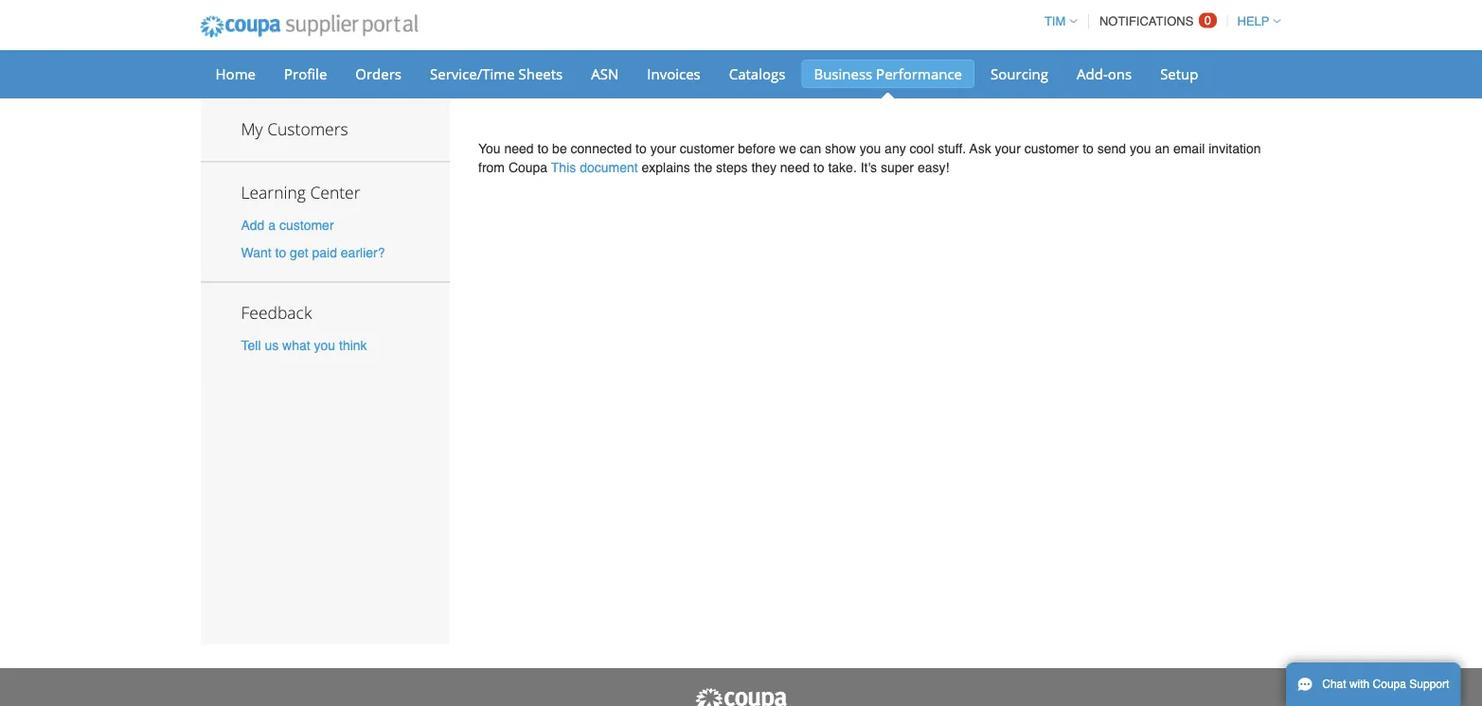 Task type: describe. For each thing, give the bounding box(es) containing it.
asn
[[591, 64, 619, 83]]

0 horizontal spatial customer
[[279, 217, 334, 232]]

us
[[265, 338, 279, 353]]

sheets
[[519, 64, 563, 83]]

orders link
[[343, 60, 414, 88]]

1 horizontal spatial customer
[[680, 141, 735, 156]]

sourcing
[[991, 64, 1049, 83]]

you inside button
[[314, 338, 335, 353]]

stuff.
[[938, 141, 967, 156]]

invoices
[[647, 64, 701, 83]]

customers
[[267, 118, 348, 140]]

coupa inside you need to be connected to your customer before we can show you any cool stuff.  ask your customer to send you an email invitation from coupa
[[509, 160, 548, 175]]

easy!
[[918, 160, 950, 175]]

performance
[[876, 64, 963, 83]]

1 vertical spatial need
[[781, 160, 810, 175]]

profile link
[[272, 60, 339, 88]]

business
[[814, 64, 873, 83]]

add-ons
[[1077, 64, 1132, 83]]

service/time
[[430, 64, 515, 83]]

learning center
[[241, 181, 361, 203]]

any
[[885, 141, 906, 156]]

to down can
[[814, 160, 825, 175]]

add
[[241, 217, 265, 232]]

it's
[[861, 160, 877, 175]]

invoices link
[[635, 60, 713, 88]]

tell us what you think
[[241, 338, 367, 353]]

invitation
[[1209, 141, 1262, 156]]

business performance link
[[802, 60, 975, 88]]

home
[[216, 64, 256, 83]]

chat with coupa support button
[[1287, 663, 1461, 707]]

service/time sheets link
[[418, 60, 575, 88]]

notifications 0
[[1100, 13, 1212, 28]]

what
[[282, 338, 310, 353]]

service/time sheets
[[430, 64, 563, 83]]

notifications
[[1100, 14, 1194, 28]]

help link
[[1229, 14, 1281, 28]]

profile
[[284, 64, 327, 83]]

ons
[[1108, 64, 1132, 83]]

chat with coupa support
[[1323, 678, 1450, 692]]

they
[[752, 160, 777, 175]]

learning
[[241, 181, 306, 203]]

0 horizontal spatial coupa supplier portal image
[[187, 3, 431, 50]]

this document explains the steps they need to take. it's super easy!
[[551, 160, 950, 175]]



Task type: locate. For each thing, give the bounding box(es) containing it.
we
[[780, 141, 797, 156]]

send
[[1098, 141, 1127, 156]]

tell us what you think button
[[241, 336, 367, 355]]

customer
[[680, 141, 735, 156], [1025, 141, 1079, 156], [279, 217, 334, 232]]

navigation containing notifications 0
[[1036, 3, 1281, 40]]

to
[[538, 141, 549, 156], [636, 141, 647, 156], [1083, 141, 1094, 156], [814, 160, 825, 175], [275, 245, 286, 260]]

1 your from the left
[[651, 141, 676, 156]]

be
[[552, 141, 567, 156]]

add-
[[1077, 64, 1108, 83]]

super
[[881, 160, 914, 175]]

my customers
[[241, 118, 348, 140]]

0
[[1205, 13, 1212, 27]]

think
[[339, 338, 367, 353]]

0 horizontal spatial need
[[505, 141, 534, 156]]

before
[[738, 141, 776, 156]]

sourcing link
[[979, 60, 1061, 88]]

from
[[478, 160, 505, 175]]

need inside you need to be connected to your customer before we can show you any cool stuff.  ask your customer to send you an email invitation from coupa
[[505, 141, 534, 156]]

the
[[694, 160, 713, 175]]

with
[[1350, 678, 1370, 692]]

business performance
[[814, 64, 963, 83]]

0 vertical spatial need
[[505, 141, 534, 156]]

0 vertical spatial coupa supplier portal image
[[187, 3, 431, 50]]

1 vertical spatial coupa
[[1373, 678, 1407, 692]]

2 horizontal spatial you
[[1130, 141, 1152, 156]]

get
[[290, 245, 308, 260]]

orders
[[356, 64, 402, 83]]

center
[[310, 181, 361, 203]]

asn link
[[579, 60, 631, 88]]

paid
[[312, 245, 337, 260]]

2 your from the left
[[995, 141, 1021, 156]]

add a customer
[[241, 217, 334, 232]]

1 vertical spatial coupa supplier portal image
[[694, 688, 789, 707]]

setup link
[[1148, 60, 1211, 88]]

want to get paid earlier?
[[241, 245, 385, 260]]

cool
[[910, 141, 934, 156]]

you
[[860, 141, 881, 156], [1130, 141, 1152, 156], [314, 338, 335, 353]]

feedback
[[241, 301, 312, 324]]

to left get at left top
[[275, 245, 286, 260]]

customer left send
[[1025, 141, 1079, 156]]

tim link
[[1036, 14, 1077, 28]]

you up it's
[[860, 141, 881, 156]]

coupa inside button
[[1373, 678, 1407, 692]]

coupa
[[509, 160, 548, 175], [1373, 678, 1407, 692]]

2 horizontal spatial customer
[[1025, 141, 1079, 156]]

0 horizontal spatial coupa
[[509, 160, 548, 175]]

navigation
[[1036, 3, 1281, 40]]

support
[[1410, 678, 1450, 692]]

customer up the
[[680, 141, 735, 156]]

take.
[[828, 160, 857, 175]]

steps
[[716, 160, 748, 175]]

1 horizontal spatial you
[[860, 141, 881, 156]]

coupa right with
[[1373, 678, 1407, 692]]

need right you
[[505, 141, 534, 156]]

setup
[[1161, 64, 1199, 83]]

0 horizontal spatial your
[[651, 141, 676, 156]]

chat
[[1323, 678, 1347, 692]]

show
[[825, 141, 856, 156]]

1 horizontal spatial coupa
[[1373, 678, 1407, 692]]

want
[[241, 245, 272, 260]]

this document link
[[551, 160, 638, 175]]

customer up "want to get paid earlier?" link
[[279, 217, 334, 232]]

need
[[505, 141, 534, 156], [781, 160, 810, 175]]

home link
[[203, 60, 268, 88]]

tim
[[1045, 14, 1066, 28]]

want to get paid earlier? link
[[241, 245, 385, 260]]

you need to be connected to your customer before we can show you any cool stuff.  ask your customer to send you an email invitation from coupa
[[478, 141, 1262, 175]]

earlier?
[[341, 245, 385, 260]]

1 horizontal spatial your
[[995, 141, 1021, 156]]

to up explains
[[636, 141, 647, 156]]

explains
[[642, 160, 691, 175]]

to left send
[[1083, 141, 1094, 156]]

catalogs link
[[717, 60, 798, 88]]

you
[[478, 141, 501, 156]]

need down we
[[781, 160, 810, 175]]

document
[[580, 160, 638, 175]]

1 horizontal spatial need
[[781, 160, 810, 175]]

catalogs
[[729, 64, 786, 83]]

add-ons link
[[1065, 60, 1145, 88]]

your
[[651, 141, 676, 156], [995, 141, 1021, 156]]

coupa supplier portal image
[[187, 3, 431, 50], [694, 688, 789, 707]]

0 vertical spatial coupa
[[509, 160, 548, 175]]

your right ask
[[995, 141, 1021, 156]]

a
[[268, 217, 276, 232]]

you right what
[[314, 338, 335, 353]]

my
[[241, 118, 263, 140]]

coupa left 'this'
[[509, 160, 548, 175]]

0 horizontal spatial you
[[314, 338, 335, 353]]

you left the an
[[1130, 141, 1152, 156]]

connected
[[571, 141, 632, 156]]

ask
[[970, 141, 992, 156]]

this
[[551, 160, 576, 175]]

tell
[[241, 338, 261, 353]]

to left be
[[538, 141, 549, 156]]

add a customer link
[[241, 217, 334, 232]]

1 horizontal spatial coupa supplier portal image
[[694, 688, 789, 707]]

your up explains
[[651, 141, 676, 156]]

email
[[1174, 141, 1205, 156]]

an
[[1155, 141, 1170, 156]]

help
[[1238, 14, 1270, 28]]

can
[[800, 141, 822, 156]]



Task type: vqa. For each thing, say whether or not it's contained in the screenshot.
'Performance'
yes



